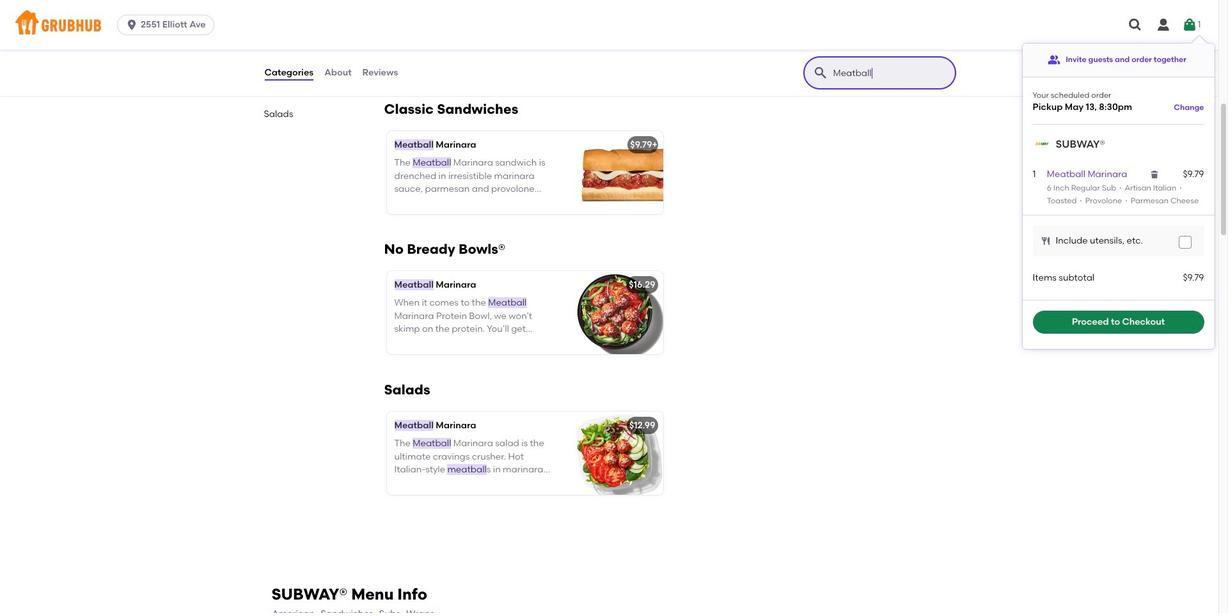 Task type: describe. For each thing, give the bounding box(es) containing it.
2 meatball marinara image from the top
[[567, 271, 663, 355]]

search icon image
[[813, 65, 828, 81]]

1 vertical spatial svg image
[[1150, 170, 1160, 180]]

Search SUBWAY® search field
[[832, 67, 930, 79]]

svg image inside "main navigation" navigation
[[1156, 17, 1172, 33]]



Task type: locate. For each thing, give the bounding box(es) containing it.
#6 the boss image
[[567, 0, 663, 75]]

1 meatball marinara image from the top
[[567, 131, 663, 214]]

1 vertical spatial meatball marinara image
[[567, 271, 663, 355]]

subway® image
[[1033, 135, 1051, 153]]

tooltip
[[1023, 36, 1215, 350]]

3 meatball marinara image from the top
[[567, 412, 663, 495]]

people icon image
[[1048, 54, 1061, 67]]

meatball marinara image
[[567, 131, 663, 214], [567, 271, 663, 355], [567, 412, 663, 495]]

svg image
[[1128, 17, 1144, 33], [1183, 17, 1198, 33], [126, 19, 138, 31], [1041, 236, 1051, 247], [1182, 239, 1189, 247]]

svg image
[[1156, 17, 1172, 33], [1150, 170, 1160, 180]]

0 vertical spatial svg image
[[1156, 17, 1172, 33]]

0 vertical spatial meatball marinara image
[[567, 131, 663, 214]]

2 vertical spatial meatball marinara image
[[567, 412, 663, 495]]

main navigation navigation
[[0, 0, 1219, 50]]



Task type: vqa. For each thing, say whether or not it's contained in the screenshot.
CUCUMBER on the right top of page
no



